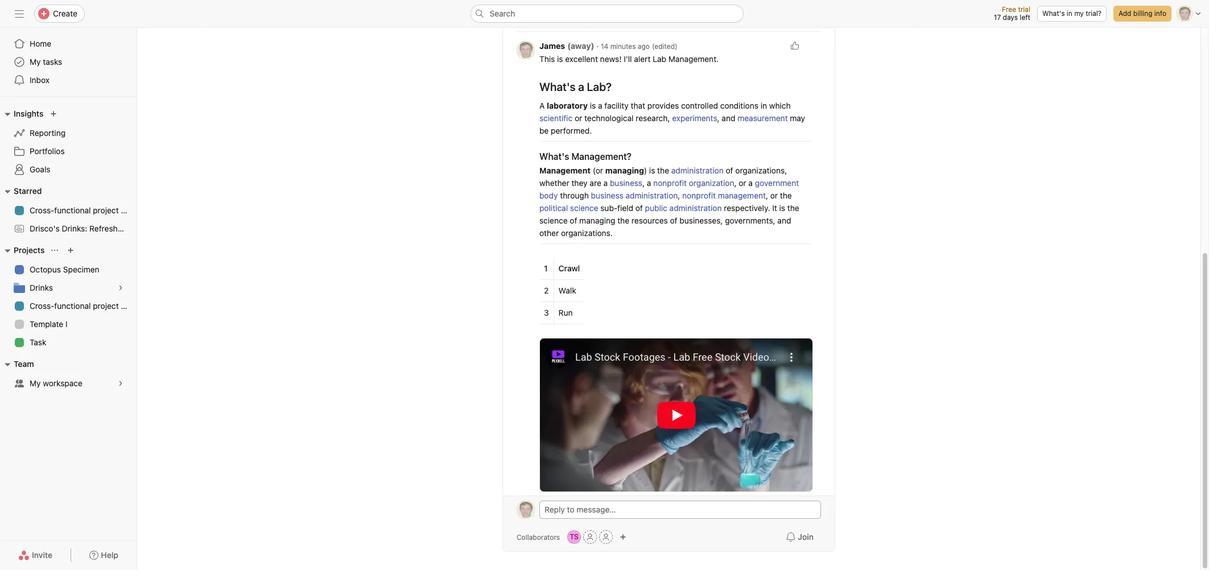 Task type: describe. For each thing, give the bounding box(es) containing it.
the right )
[[657, 166, 669, 175]]

nonprofit inside through business administration , nonprofit management , or the political science sub-field of public administration
[[683, 191, 716, 200]]

may be performed.
[[540, 113, 808, 135]]

other
[[540, 228, 559, 238]]

nonprofit management link
[[683, 191, 766, 200]]

show options, current sort, top image
[[51, 247, 58, 254]]

the inside through business administration , nonprofit management , or the political science sub-field of public administration
[[780, 191, 792, 200]]

a down )
[[647, 178, 651, 188]]

tasks
[[43, 57, 62, 67]]

what's for what's a lab?
[[540, 80, 576, 93]]

my for my tasks
[[30, 57, 41, 67]]

octopus specimen link
[[7, 261, 130, 279]]

and inside respectively. it is the science of managing the resources of businesses, governments, and other organizations.
[[778, 216, 791, 225]]

reporting
[[30, 128, 66, 138]]

left
[[1020, 13, 1031, 22]]

0 vertical spatial business
[[610, 178, 643, 188]]

through
[[560, 191, 589, 200]]

excellent
[[565, 54, 598, 64]]

add billing info
[[1119, 9, 1167, 18]]

home
[[30, 39, 51, 48]]

(away)
[[568, 41, 594, 51]]

this is excellent news! i'll alert lab management.
[[540, 54, 719, 64]]

is inside a laboratory is a facility that provides controlled conditions in which scientific or technological research, experiments , and measurement
[[590, 101, 596, 110]]

a laboratory is a facility that provides controlled conditions in which scientific or technological research, experiments , and measurement
[[540, 101, 793, 123]]

plan inside "starred" element
[[121, 205, 137, 215]]

new project or portfolio image
[[67, 247, 74, 254]]

join
[[798, 532, 814, 542]]

the down field
[[618, 216, 630, 225]]

goals
[[30, 164, 50, 174]]

provides
[[648, 101, 679, 110]]

task link
[[7, 334, 130, 352]]

is right )
[[649, 166, 655, 175]]

ts
[[570, 533, 579, 542]]

starred element
[[0, 181, 203, 240]]

and inside a laboratory is a facility that provides controlled conditions in which scientific or technological research, experiments , and measurement
[[722, 113, 736, 123]]

1 ja button from the top
[[517, 41, 535, 59]]

cross-functional project plan inside projects element
[[30, 301, 137, 311]]

political science link
[[540, 203, 598, 213]]

days
[[1003, 13, 1018, 22]]

what's in my trial? button
[[1038, 6, 1107, 22]]

trial
[[1018, 5, 1031, 14]]

my for my workspace
[[30, 378, 41, 388]]

body
[[540, 191, 558, 200]]

run
[[559, 308, 573, 318]]

minutes
[[611, 42, 636, 51]]

team button
[[0, 357, 34, 371]]

management (or managing ) is the administration
[[540, 166, 724, 175]]

template
[[30, 319, 63, 329]]

laboratory
[[547, 101, 588, 110]]

add billing info button
[[1114, 6, 1172, 22]]

(edited)
[[652, 42, 678, 51]]

may
[[790, 113, 805, 123]]

template i
[[30, 319, 68, 329]]

goals link
[[7, 161, 130, 179]]

insights element
[[0, 104, 137, 181]]

performed.
[[551, 126, 592, 135]]

business , a nonprofit organization , or a
[[610, 178, 755, 188]]

create button
[[34, 5, 85, 23]]

functional inside "starred" element
[[54, 205, 91, 215]]

global element
[[0, 28, 137, 96]]

teams element
[[0, 354, 137, 395]]

governments,
[[725, 216, 776, 225]]

search list box
[[470, 5, 744, 23]]

of inside through business administration , nonprofit management , or the political science sub-field of public administration
[[636, 203, 643, 213]]

walk
[[559, 286, 576, 295]]

, down business , a nonprofit organization , or a
[[678, 191, 680, 200]]

specimen
[[63, 265, 99, 274]]

projects button
[[0, 244, 45, 257]]

of down public administration link
[[670, 216, 678, 225]]

template i link
[[7, 315, 130, 334]]

crawl
[[559, 264, 580, 273]]

nonprofit organization link
[[654, 178, 735, 188]]

field
[[618, 203, 633, 213]]

0 vertical spatial nonprofit
[[654, 178, 687, 188]]

what's for what's in my trial?
[[1043, 9, 1065, 18]]

drisco's
[[30, 224, 60, 233]]

insights
[[14, 109, 43, 118]]

1 vertical spatial administration
[[626, 191, 678, 200]]

starred
[[14, 186, 42, 196]]

scientific link
[[540, 113, 573, 123]]

2 project from the top
[[93, 301, 119, 311]]

·
[[597, 41, 599, 51]]

cross-functional project plan inside "starred" element
[[30, 205, 137, 215]]

in inside button
[[1067, 9, 1073, 18]]

search
[[490, 9, 515, 18]]

resources
[[632, 216, 668, 225]]

drisco's drinks: refreshment recommendation
[[30, 224, 203, 233]]

inbox
[[30, 75, 50, 85]]

science inside respectively. it is the science of managing the resources of businesses, governments, and other organizations.
[[540, 216, 568, 225]]

plan inside projects element
[[121, 301, 137, 311]]

what's for what's management?
[[540, 151, 569, 162]]

political
[[540, 203, 568, 213]]

respectively. it is the science of managing the resources of businesses, governments, and other organizations.
[[540, 203, 802, 238]]

refreshment
[[89, 224, 136, 233]]

alert
[[634, 54, 651, 64]]

new image
[[50, 110, 57, 117]]

recommendation
[[139, 224, 203, 233]]

, up management
[[735, 178, 737, 188]]

0 vertical spatial managing
[[606, 166, 644, 175]]

conditions
[[720, 101, 759, 110]]

a inside a laboratory is a facility that provides controlled conditions in which scientific or technological research, experiments , and measurement
[[598, 101, 603, 110]]

lab
[[653, 54, 667, 64]]

measurement link
[[738, 113, 788, 123]]

1 vertical spatial or
[[739, 178, 747, 188]]

business administration link
[[591, 191, 678, 200]]

ja for first ja button from the bottom
[[522, 506, 530, 514]]

hide sidebar image
[[15, 9, 24, 18]]

managing inside respectively. it is the science of managing the resources of businesses, governments, and other organizations.
[[580, 216, 616, 225]]

business link
[[610, 178, 643, 188]]

james link
[[540, 41, 565, 51]]

of inside of organizations, whether they are a
[[726, 166, 733, 175]]

measurement
[[738, 113, 788, 123]]

portfolios
[[30, 146, 65, 156]]



Task type: locate. For each thing, give the bounding box(es) containing it.
cross-functional project plan up drinks:
[[30, 205, 137, 215]]

of down business administration link on the top
[[636, 203, 643, 213]]

and down conditions
[[722, 113, 736, 123]]

facility
[[605, 101, 629, 110]]

1 my from the top
[[30, 57, 41, 67]]

1 vertical spatial what's
[[540, 80, 576, 93]]

experiments link
[[672, 113, 718, 123]]

14
[[601, 42, 609, 51]]

of
[[726, 166, 733, 175], [636, 203, 643, 213], [570, 216, 577, 225], [670, 216, 678, 225]]

sub-
[[601, 203, 618, 213]]

1 cross-functional project plan from the top
[[30, 205, 137, 215]]

team
[[14, 359, 34, 369]]

free trial 17 days left
[[994, 5, 1031, 22]]

ts button
[[568, 531, 581, 544]]

is inside respectively. it is the science of managing the resources of businesses, governments, and other organizations.
[[780, 203, 785, 213]]

ja for second ja button from the bottom
[[522, 46, 530, 54]]

2 ja from the top
[[522, 506, 530, 514]]

whether
[[540, 178, 570, 188]]

0 vertical spatial what's
[[1043, 9, 1065, 18]]

0 vertical spatial or
[[575, 113, 582, 123]]

cross- down drinks
[[30, 301, 54, 311]]

0 vertical spatial project
[[93, 205, 119, 215]]

1 horizontal spatial or
[[739, 178, 747, 188]]

are
[[590, 178, 602, 188]]

in left my
[[1067, 9, 1073, 18]]

join button
[[779, 527, 821, 548]]

or inside a laboratory is a facility that provides controlled conditions in which scientific or technological research, experiments , and measurement
[[575, 113, 582, 123]]

2 vertical spatial or
[[771, 191, 778, 200]]

0 horizontal spatial science
[[540, 216, 568, 225]]

or up the it
[[771, 191, 778, 200]]

cross-functional project plan down drinks link
[[30, 301, 137, 311]]

james (away) · 14 minutes ago (edited)
[[540, 41, 678, 51]]

which
[[769, 101, 791, 110]]

science down political
[[540, 216, 568, 225]]

1 vertical spatial business
[[591, 191, 624, 200]]

2 ja button from the top
[[517, 501, 535, 519]]

1 vertical spatial cross-functional project plan link
[[7, 297, 137, 315]]

2 functional from the top
[[54, 301, 91, 311]]

1 cross- from the top
[[30, 205, 54, 215]]

administration
[[672, 166, 724, 175], [626, 191, 678, 200], [670, 203, 722, 213]]

experiments
[[672, 113, 718, 123]]

administration up nonprofit organization link
[[672, 166, 724, 175]]

administration link
[[672, 166, 724, 175]]

billing
[[1134, 9, 1153, 18]]

technological
[[585, 113, 634, 123]]

0 horizontal spatial or
[[575, 113, 582, 123]]

task
[[30, 338, 46, 347]]

a up technological
[[598, 101, 603, 110]]

my
[[1075, 9, 1084, 18]]

0 vertical spatial my
[[30, 57, 41, 67]]

or up performed.
[[575, 113, 582, 123]]

is right the this
[[557, 54, 563, 64]]

, inside a laboratory is a facility that provides controlled conditions in which scientific or technological research, experiments , and measurement
[[718, 113, 720, 123]]

0 vertical spatial ja
[[522, 46, 530, 54]]

of organizations, whether they are a
[[540, 166, 789, 188]]

a left the lab?
[[578, 80, 584, 93]]

0 vertical spatial cross-functional project plan
[[30, 205, 137, 215]]

reporting link
[[7, 124, 130, 142]]

projects
[[14, 245, 45, 255]]

or inside through business administration , nonprofit management , or the political science sub-field of public administration
[[771, 191, 778, 200]]

organization
[[689, 178, 735, 188]]

1 vertical spatial science
[[540, 216, 568, 225]]

1 functional from the top
[[54, 205, 91, 215]]

(or
[[593, 166, 603, 175]]

a
[[540, 101, 545, 110]]

functional
[[54, 205, 91, 215], [54, 301, 91, 311]]

drinks:
[[62, 224, 87, 233]]

government body
[[540, 178, 801, 200]]

functional inside projects element
[[54, 301, 91, 311]]

1 vertical spatial plan
[[121, 301, 137, 311]]

administration up businesses,
[[670, 203, 722, 213]]

2 cross- from the top
[[30, 301, 54, 311]]

cross-
[[30, 205, 54, 215], [30, 301, 54, 311]]

1 vertical spatial nonprofit
[[683, 191, 716, 200]]

1 vertical spatial my
[[30, 378, 41, 388]]

lab?
[[587, 80, 612, 93]]

2 cross-functional project plan from the top
[[30, 301, 137, 311]]

news!
[[600, 54, 622, 64]]

plan up drisco's drinks: refreshment recommendation
[[121, 205, 137, 215]]

respectively.
[[724, 203, 770, 213]]

businesses,
[[680, 216, 723, 225]]

managing up organizations.
[[580, 216, 616, 225]]

2 vertical spatial administration
[[670, 203, 722, 213]]

0 vertical spatial administration
[[672, 166, 724, 175]]

0 horizontal spatial in
[[761, 101, 767, 110]]

a up management
[[749, 178, 753, 188]]

managing up business link
[[606, 166, 644, 175]]

is down the lab?
[[590, 101, 596, 110]]

scientific
[[540, 113, 573, 123]]

and right governments,
[[778, 216, 791, 225]]

cross-functional project plan link up drinks:
[[7, 201, 137, 220]]

0 vertical spatial ja button
[[517, 41, 535, 59]]

0 vertical spatial and
[[722, 113, 736, 123]]

cross- inside "starred" element
[[30, 205, 54, 215]]

1 horizontal spatial science
[[570, 203, 598, 213]]

a
[[578, 80, 584, 93], [598, 101, 603, 110], [604, 178, 608, 188], [647, 178, 651, 188], [749, 178, 753, 188]]

my tasks link
[[7, 53, 130, 71]]

2 plan from the top
[[121, 301, 137, 311]]

0 vertical spatial in
[[1067, 9, 1073, 18]]

of down political science link
[[570, 216, 577, 225]]

1 vertical spatial managing
[[580, 216, 616, 225]]

add
[[1119, 9, 1132, 18]]

cross-functional project plan link inside "starred" element
[[7, 201, 137, 220]]

1 vertical spatial cross-
[[30, 301, 54, 311]]

1 cross-functional project plan link from the top
[[7, 201, 137, 220]]

government body link
[[540, 178, 801, 200]]

project down see details, drinks image
[[93, 301, 119, 311]]

science down "through"
[[570, 203, 598, 213]]

drinks link
[[7, 279, 130, 297]]

, down government
[[766, 191, 768, 200]]

what's management?
[[540, 151, 632, 162]]

nonprofit up through business administration , nonprofit management , or the political science sub-field of public administration at the top of page
[[654, 178, 687, 188]]

my inside global element
[[30, 57, 41, 67]]

management.
[[669, 54, 719, 64]]

0 horizontal spatial and
[[722, 113, 736, 123]]

2 my from the top
[[30, 378, 41, 388]]

i
[[65, 319, 68, 329]]

add or remove collaborators image
[[620, 534, 627, 541]]

business up "sub-"
[[591, 191, 624, 200]]

1 vertical spatial functional
[[54, 301, 91, 311]]

ja button up collaborators
[[517, 501, 535, 519]]

plan down see details, drinks image
[[121, 301, 137, 311]]

nonprofit
[[654, 178, 687, 188], [683, 191, 716, 200]]

0 vertical spatial functional
[[54, 205, 91, 215]]

create
[[53, 9, 77, 18]]

functional up drinks:
[[54, 205, 91, 215]]

1 project from the top
[[93, 205, 119, 215]]

business inside through business administration , nonprofit management , or the political science sub-field of public administration
[[591, 191, 624, 200]]

the down government
[[780, 191, 792, 200]]

business down management (or managing ) is the administration
[[610, 178, 643, 188]]

1 vertical spatial cross-functional project plan
[[30, 301, 137, 311]]

through business administration , nonprofit management , or the political science sub-field of public administration
[[540, 191, 794, 213]]

1 vertical spatial ja
[[522, 506, 530, 514]]

management?
[[572, 151, 632, 162]]

is right the it
[[780, 203, 785, 213]]

my down team
[[30, 378, 41, 388]]

what's left my
[[1043, 9, 1065, 18]]

, down )
[[643, 178, 645, 188]]

what's in my trial?
[[1043, 9, 1102, 18]]

free
[[1002, 5, 1017, 14]]

administration up public
[[626, 191, 678, 200]]

portfolios link
[[7, 142, 130, 161]]

1 horizontal spatial in
[[1067, 9, 1073, 18]]

of up organization
[[726, 166, 733, 175]]

trial?
[[1086, 9, 1102, 18]]

business
[[610, 178, 643, 188], [591, 191, 624, 200]]

0 vertical spatial plan
[[121, 205, 137, 215]]

science
[[570, 203, 598, 213], [540, 216, 568, 225]]

0 vertical spatial science
[[570, 203, 598, 213]]

1 ja from the top
[[522, 46, 530, 54]]

1 plan from the top
[[121, 205, 137, 215]]

starred button
[[0, 184, 42, 198]]

nonprofit down nonprofit organization link
[[683, 191, 716, 200]]

, down controlled on the right of page
[[718, 113, 720, 123]]

ja left the this
[[522, 46, 530, 54]]

project up drisco's drinks: refreshment recommendation link
[[93, 205, 119, 215]]

ja up collaborators
[[522, 506, 530, 514]]

what's up management
[[540, 151, 569, 162]]

science inside through business administration , nonprofit management , or the political science sub-field of public administration
[[570, 203, 598, 213]]

inbox link
[[7, 71, 130, 89]]

invite button
[[11, 545, 60, 566]]

search button
[[470, 5, 744, 23]]

1 vertical spatial in
[[761, 101, 767, 110]]

see details, my workspace image
[[117, 380, 124, 387]]

2 horizontal spatial or
[[771, 191, 778, 200]]

1 vertical spatial and
[[778, 216, 791, 225]]

a right are
[[604, 178, 608, 188]]

invite
[[32, 550, 52, 560]]

or up management
[[739, 178, 747, 188]]

this
[[540, 54, 555, 64]]

in up measurement
[[761, 101, 767, 110]]

my left tasks
[[30, 57, 41, 67]]

they
[[572, 178, 588, 188]]

it
[[772, 203, 777, 213]]

cross- up drisco's on the left
[[30, 205, 54, 215]]

cross- inside projects element
[[30, 301, 54, 311]]

)
[[644, 166, 647, 175]]

help button
[[82, 545, 126, 566]]

project inside "starred" element
[[93, 205, 119, 215]]

cross-functional project plan link inside projects element
[[7, 297, 137, 315]]

1 vertical spatial ja button
[[517, 501, 535, 519]]

government
[[755, 178, 799, 188]]

cross-functional project plan link up the "i"
[[7, 297, 137, 315]]

projects element
[[0, 240, 137, 354]]

public administration link
[[645, 203, 722, 213]]

the right the it
[[788, 203, 800, 213]]

ja button
[[517, 41, 535, 59], [517, 501, 535, 519]]

ago
[[638, 42, 650, 51]]

what's up laboratory
[[540, 80, 576, 93]]

2 cross-functional project plan link from the top
[[7, 297, 137, 315]]

my
[[30, 57, 41, 67], [30, 378, 41, 388]]

what's inside button
[[1043, 9, 1065, 18]]

1 horizontal spatial and
[[778, 216, 791, 225]]

my inside teams element
[[30, 378, 41, 388]]

see details, drinks image
[[117, 285, 124, 291]]

in inside a laboratory is a facility that provides controlled conditions in which scientific or technological research, experiments , and measurement
[[761, 101, 767, 110]]

ja button left the this
[[517, 41, 535, 59]]

3
[[544, 308, 549, 318]]

insights button
[[0, 107, 43, 121]]

0 likes. click to like this task image
[[791, 41, 800, 50]]

1 vertical spatial project
[[93, 301, 119, 311]]

2 vertical spatial what's
[[540, 151, 569, 162]]

ja
[[522, 46, 530, 54], [522, 506, 530, 514]]

0 vertical spatial cross-
[[30, 205, 54, 215]]

my tasks
[[30, 57, 62, 67]]

a inside of organizations, whether they are a
[[604, 178, 608, 188]]

that
[[631, 101, 645, 110]]

0 vertical spatial cross-functional project plan link
[[7, 201, 137, 220]]

help
[[101, 550, 118, 560]]

functional down drinks link
[[54, 301, 91, 311]]



Task type: vqa. For each thing, say whether or not it's contained in the screenshot.
the middle share
no



